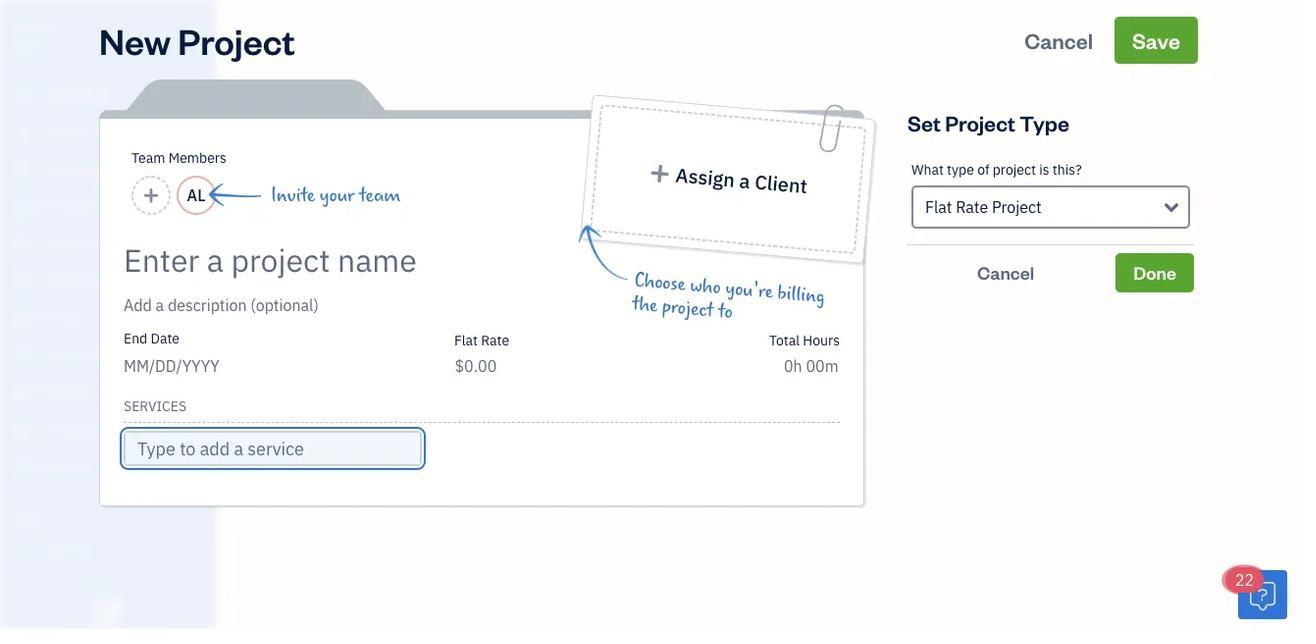 Task type: vqa. For each thing, say whether or not it's contained in the screenshot.
Set
yes



Task type: describe. For each thing, give the bounding box(es) containing it.
save button
[[1115, 17, 1199, 64]]

invite
[[271, 185, 315, 206]]

freshbooks image
[[92, 598, 124, 621]]

al
[[187, 185, 206, 206]]

assign
[[675, 162, 736, 193]]

billing
[[777, 282, 827, 308]]

members
[[169, 149, 227, 167]]

total
[[770, 331, 800, 349]]

done button
[[1116, 253, 1195, 293]]

0 vertical spatial cancel
[[1025, 26, 1094, 54]]

1 horizontal spatial project
[[993, 161, 1037, 179]]

rate for flat rate project
[[956, 197, 989, 217]]

the
[[632, 293, 659, 317]]

end date
[[124, 329, 180, 348]]

flat for flat rate project
[[926, 197, 953, 217]]

rate for flat rate
[[481, 331, 510, 349]]

0 vertical spatial cancel button
[[1007, 17, 1111, 64]]

22 button
[[1226, 567, 1288, 619]]

22
[[1236, 570, 1255, 591]]

team
[[359, 185, 401, 206]]

set project type
[[908, 108, 1070, 136]]

assign a client button
[[590, 104, 867, 255]]

save
[[1133, 26, 1181, 54]]

type
[[1020, 108, 1070, 136]]

type
[[947, 161, 975, 179]]

project image
[[13, 309, 36, 329]]

invoice image
[[13, 197, 36, 217]]

invite your team
[[271, 185, 401, 206]]

project inside choose who you're billing the project to
[[662, 296, 715, 322]]

flat for flat rate
[[454, 331, 478, 349]]

timer image
[[13, 347, 36, 366]]

Hourly Budget text field
[[784, 356, 840, 376]]

money image
[[13, 384, 36, 403]]

choose
[[634, 270, 687, 296]]

estimate image
[[13, 160, 36, 180]]

apple owner
[[16, 17, 58, 55]]

Amount (USD) text field
[[454, 356, 498, 376]]

team members
[[132, 149, 227, 167]]

project for new
[[178, 17, 295, 63]]

project for set
[[946, 108, 1016, 136]]

done
[[1134, 261, 1177, 284]]

a
[[739, 168, 752, 194]]

expense image
[[13, 272, 36, 292]]

Project Description text field
[[124, 294, 664, 317]]

Project Name text field
[[124, 241, 664, 280]]

client
[[754, 169, 809, 199]]

end
[[124, 329, 147, 348]]

flat rate project
[[926, 197, 1042, 217]]

payment image
[[13, 235, 36, 254]]

services
[[124, 397, 187, 415]]

this?
[[1053, 161, 1083, 179]]

Project Type field
[[912, 186, 1191, 229]]

chart image
[[13, 421, 36, 441]]

what type of project is this?
[[912, 161, 1083, 179]]



Task type: locate. For each thing, give the bounding box(es) containing it.
date
[[151, 329, 180, 348]]

flat rate
[[454, 331, 510, 349]]

0 vertical spatial project
[[178, 17, 295, 63]]

total hours
[[770, 331, 840, 349]]

project inside field
[[992, 197, 1042, 217]]

0 horizontal spatial rate
[[481, 331, 510, 349]]

dashboard image
[[13, 85, 36, 105]]

new project
[[99, 17, 295, 63]]

cancel down flat rate project at top
[[978, 261, 1035, 284]]

project left to
[[662, 296, 715, 322]]

rate inside field
[[956, 197, 989, 217]]

of
[[978, 161, 990, 179]]

what type of project is this? element
[[908, 146, 1195, 245]]

assign a client
[[675, 162, 809, 199]]

cancel
[[1025, 26, 1094, 54], [978, 261, 1035, 284]]

client image
[[13, 123, 36, 142]]

cancel button up type
[[1007, 17, 1111, 64]]

report image
[[13, 458, 36, 478]]

1 horizontal spatial flat
[[926, 197, 953, 217]]

main element
[[0, 0, 265, 629]]

flat inside field
[[926, 197, 953, 217]]

1 vertical spatial project
[[662, 296, 715, 322]]

rate up amount (usd) "text field"
[[481, 331, 510, 349]]

apple
[[16, 17, 58, 38]]

plus image
[[648, 163, 672, 184]]

apps image
[[15, 509, 210, 524]]

1 vertical spatial cancel button
[[908, 253, 1105, 293]]

Type to add a service text field
[[126, 433, 420, 464]]

flat down what
[[926, 197, 953, 217]]

what
[[912, 161, 944, 179]]

hours
[[803, 331, 840, 349]]

flat up amount (usd) "text field"
[[454, 331, 478, 349]]

1 vertical spatial project
[[946, 108, 1016, 136]]

0 vertical spatial rate
[[956, 197, 989, 217]]

new
[[99, 17, 171, 63]]

1 vertical spatial flat
[[454, 331, 478, 349]]

choose who you're billing the project to
[[632, 270, 827, 324]]

your
[[320, 185, 355, 206]]

team members image
[[15, 540, 210, 556]]

who
[[690, 275, 722, 299]]

rate down of
[[956, 197, 989, 217]]

to
[[718, 301, 734, 324]]

2 vertical spatial project
[[992, 197, 1042, 217]]

0 horizontal spatial project
[[662, 296, 715, 322]]

project
[[178, 17, 295, 63], [946, 108, 1016, 136], [992, 197, 1042, 217]]

items and services image
[[15, 571, 210, 587]]

End date in  format text field
[[124, 356, 363, 376]]

is
[[1040, 161, 1050, 179]]

cancel up type
[[1025, 26, 1094, 54]]

project left 'is'
[[993, 161, 1037, 179]]

add team member image
[[142, 184, 160, 207]]

1 vertical spatial rate
[[481, 331, 510, 349]]

0 vertical spatial flat
[[926, 197, 953, 217]]

project
[[993, 161, 1037, 179], [662, 296, 715, 322]]

rate
[[956, 197, 989, 217], [481, 331, 510, 349]]

cancel button down flat rate project at top
[[908, 253, 1105, 293]]

owner
[[16, 39, 52, 55]]

1 vertical spatial cancel
[[978, 261, 1035, 284]]

resource center badge image
[[1239, 570, 1288, 619]]

team
[[132, 149, 165, 167]]

you're
[[725, 278, 774, 303]]

1 horizontal spatial rate
[[956, 197, 989, 217]]

set
[[908, 108, 941, 136]]

flat
[[926, 197, 953, 217], [454, 331, 478, 349]]

0 horizontal spatial flat
[[454, 331, 478, 349]]

0 vertical spatial project
[[993, 161, 1037, 179]]

cancel button
[[1007, 17, 1111, 64], [908, 253, 1105, 293]]



